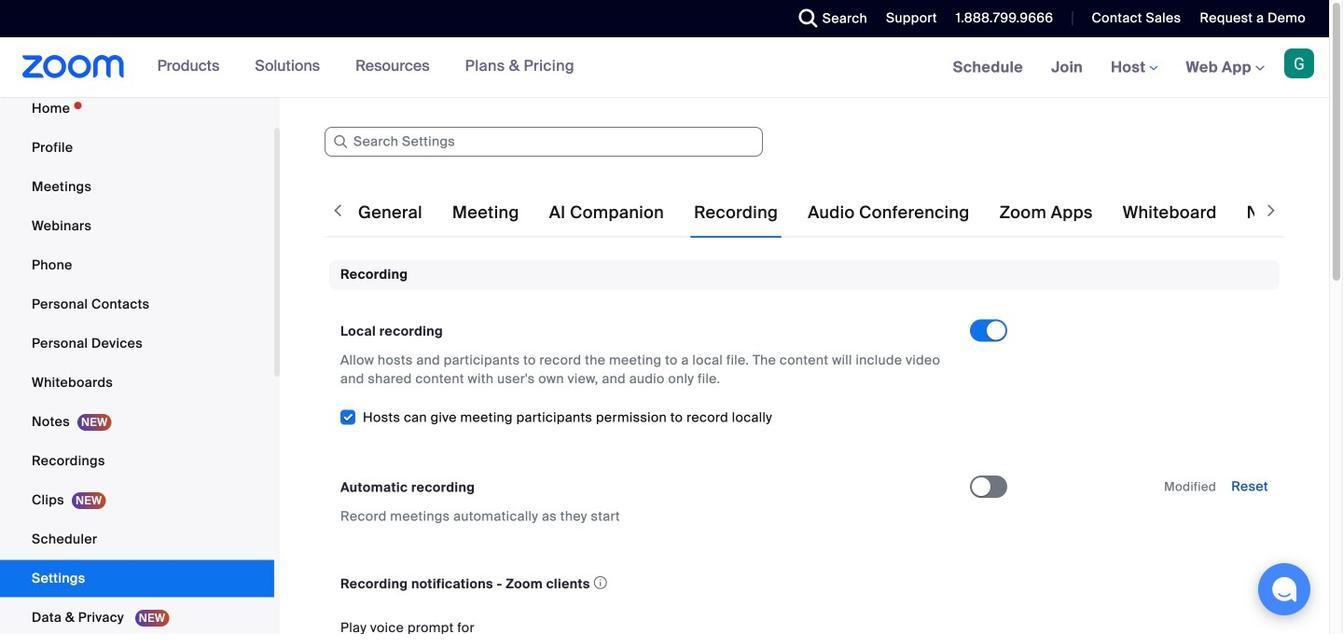 Task type: locate. For each thing, give the bounding box(es) containing it.
banner
[[0, 37, 1329, 98]]

personal menu menu
[[0, 90, 274, 634]]

zoom logo image
[[22, 55, 125, 78]]

application
[[341, 571, 953, 597]]

open chat image
[[1272, 577, 1298, 603]]

application inside recording element
[[341, 571, 953, 597]]

tabs of my account settings page tab list
[[355, 187, 1343, 239]]

meetings navigation
[[939, 37, 1329, 98]]



Task type: describe. For each thing, give the bounding box(es) containing it.
scroll right image
[[1262, 202, 1281, 220]]

recording element
[[329, 260, 1280, 634]]

product information navigation
[[143, 37, 589, 97]]

scroll left image
[[328, 202, 347, 220]]

info outline image
[[594, 571, 608, 595]]

Search Settings text field
[[325, 127, 763, 157]]

profile picture image
[[1285, 49, 1315, 78]]



Task type: vqa. For each thing, say whether or not it's contained in the screenshot.
all
no



